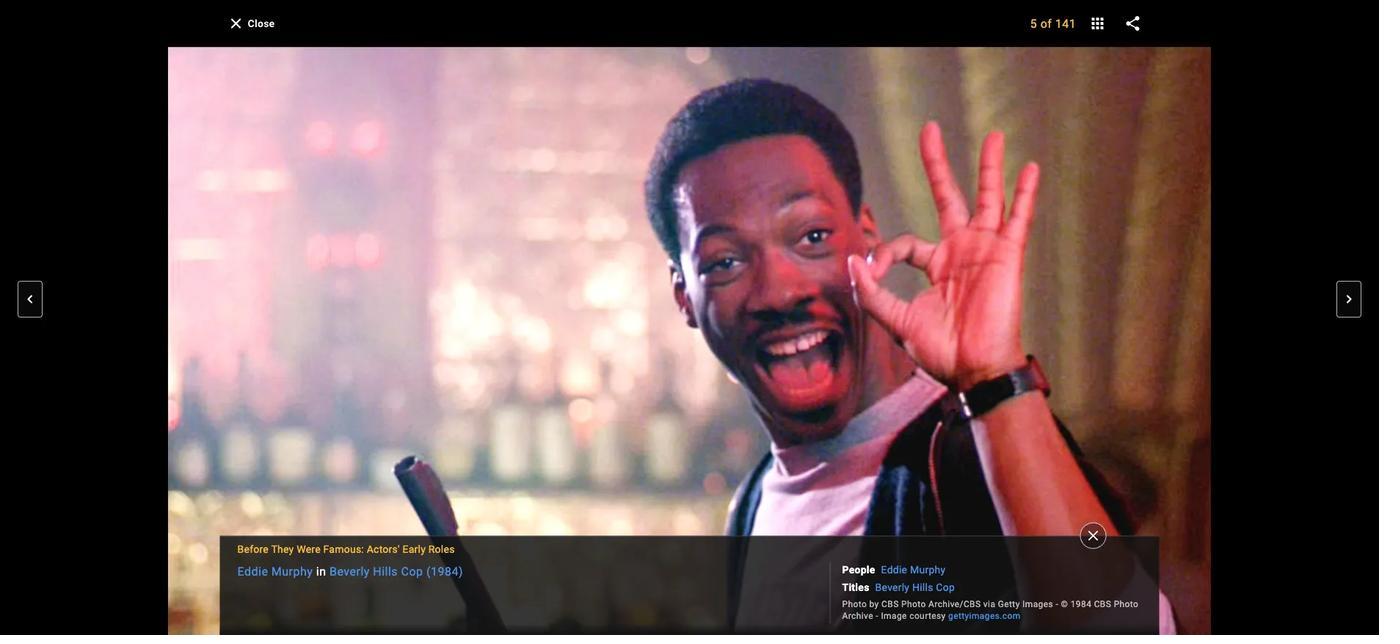 Task type: vqa. For each thing, say whether or not it's contained in the screenshot.
the topmost Hills
yes



Task type: describe. For each thing, give the bounding box(es) containing it.
0 horizontal spatial murphy
[[272, 565, 313, 579]]

titles
[[843, 582, 870, 594]]

clear image
[[227, 15, 245, 32]]

close
[[248, 17, 275, 29]]

by
[[870, 600, 879, 610]]

before they were famous: actors' early roles
[[238, 544, 455, 556]]

cop inside people eddie murphy titles beverly hills cop
[[936, 582, 955, 594]]

main content containing 5 of 141
[[0, 0, 1380, 636]]

image
[[881, 611, 907, 622]]

beverly hills cop (1984) link
[[330, 565, 463, 579]]

of
[[1041, 17, 1052, 30]]

early
[[403, 544, 426, 556]]

photo by cbs photo archive/cbs via getty images - © 1984 cbs photo archive - image courtesy
[[843, 600, 1139, 622]]

close image
[[1085, 528, 1103, 545]]

were
[[297, 544, 321, 556]]

eddie inside people eddie murphy titles beverly hills cop
[[882, 565, 908, 577]]

roles
[[429, 544, 455, 556]]

gallery image
[[1089, 15, 1107, 32]]

0 vertical spatial -
[[1056, 600, 1059, 610]]

before
[[238, 544, 269, 556]]

1 photo from the left
[[843, 600, 867, 610]]

(1984)
[[427, 565, 463, 579]]

0 vertical spatial cop
[[401, 565, 423, 579]]

beverly hills cop button
[[876, 581, 955, 596]]

they
[[271, 544, 294, 556]]

people eddie murphy titles beverly hills cop
[[843, 565, 955, 594]]

hills inside people eddie murphy titles beverly hills cop
[[913, 582, 934, 594]]

2 photo from the left
[[902, 600, 926, 610]]



Task type: locate. For each thing, give the bounding box(es) containing it.
- down by
[[876, 611, 879, 622]]

1 horizontal spatial hills
[[913, 582, 934, 594]]

eddie
[[882, 565, 908, 577], [238, 565, 268, 579]]

eddie up beverly hills cop button
[[882, 565, 908, 577]]

photo
[[843, 600, 867, 610], [902, 600, 926, 610], [1114, 600, 1139, 610]]

1 horizontal spatial eddie
[[882, 565, 908, 577]]

5
[[1031, 17, 1038, 30]]

hills down eddie murphy button
[[913, 582, 934, 594]]

cbs right © 1984
[[1095, 600, 1112, 610]]

0 horizontal spatial eddie
[[238, 565, 268, 579]]

0 horizontal spatial photo
[[843, 600, 867, 610]]

photo right © 1984
[[1114, 600, 1139, 610]]

photo down beverly hills cop button
[[902, 600, 926, 610]]

0 vertical spatial hills
[[373, 565, 398, 579]]

via
[[984, 600, 996, 610]]

eddie murphy in beverly hills cop (1984)
[[238, 565, 463, 579]]

archive
[[843, 611, 874, 622]]

people
[[843, 565, 876, 577]]

previous image
[[21, 291, 39, 308]]

1 horizontal spatial -
[[1056, 600, 1059, 610]]

1 vertical spatial -
[[876, 611, 879, 622]]

cop
[[401, 565, 423, 579], [936, 582, 955, 594]]

0 horizontal spatial hills
[[373, 565, 398, 579]]

1 horizontal spatial cbs
[[1095, 600, 1112, 610]]

- left © 1984
[[1056, 600, 1059, 610]]

beverly inside people eddie murphy titles beverly hills cop
[[876, 582, 910, 594]]

beverly up by
[[876, 582, 910, 594]]

0 horizontal spatial cop
[[401, 565, 423, 579]]

© 1984
[[1061, 600, 1092, 610]]

beverly
[[330, 565, 370, 579], [876, 582, 910, 594]]

famous:
[[323, 544, 364, 556]]

0 horizontal spatial -
[[876, 611, 879, 622]]

next image
[[1341, 291, 1358, 308]]

0 vertical spatial beverly
[[330, 565, 370, 579]]

murphy up beverly hills cop button
[[910, 565, 946, 577]]

in
[[316, 565, 326, 579]]

hills down actors'
[[373, 565, 398, 579]]

3 photo from the left
[[1114, 600, 1139, 610]]

2 cbs from the left
[[1095, 600, 1112, 610]]

1 horizontal spatial photo
[[902, 600, 926, 610]]

2 horizontal spatial photo
[[1114, 600, 1139, 610]]

1 vertical spatial beverly
[[876, 582, 910, 594]]

murphy inside people eddie murphy titles beverly hills cop
[[910, 565, 946, 577]]

5 of 141
[[1031, 17, 1077, 30]]

1 horizontal spatial murphy
[[910, 565, 946, 577]]

eddie murphy button
[[882, 564, 946, 578]]

murphy
[[910, 565, 946, 577], [272, 565, 313, 579]]

photo up archive
[[843, 600, 867, 610]]

1 vertical spatial hills
[[913, 582, 934, 594]]

hills
[[373, 565, 398, 579], [913, 582, 934, 594]]

murphy down they
[[272, 565, 313, 579]]

cbs
[[882, 600, 899, 610], [1095, 600, 1112, 610]]

courtesy
[[910, 611, 946, 622]]

cop up archive/cbs
[[936, 582, 955, 594]]

eddie down before
[[238, 565, 268, 579]]

main content
[[0, 0, 1380, 636]]

1 vertical spatial cop
[[936, 582, 955, 594]]

close button
[[220, 10, 287, 37]]

eddie murphy link
[[238, 565, 313, 579]]

1 horizontal spatial cop
[[936, 582, 955, 594]]

1 horizontal spatial beverly
[[876, 582, 910, 594]]

cop down early
[[401, 565, 423, 579]]

gettyimages.com link
[[949, 611, 1021, 622]]

0 horizontal spatial cbs
[[882, 600, 899, 610]]

1 cbs from the left
[[882, 600, 899, 610]]

cbs up "image"
[[882, 600, 899, 610]]

0 horizontal spatial beverly
[[330, 565, 370, 579]]

getty
[[998, 600, 1020, 610]]

gettyimages.com
[[949, 611, 1021, 622]]

archive/cbs
[[929, 600, 981, 610]]

141
[[1056, 17, 1077, 30]]

images
[[1023, 600, 1054, 610]]

-
[[1056, 600, 1059, 610], [876, 611, 879, 622]]

actors'
[[367, 544, 400, 556]]

share on social media image
[[1125, 15, 1142, 32]]

beverly down before they were famous: actors' early roles
[[330, 565, 370, 579]]



